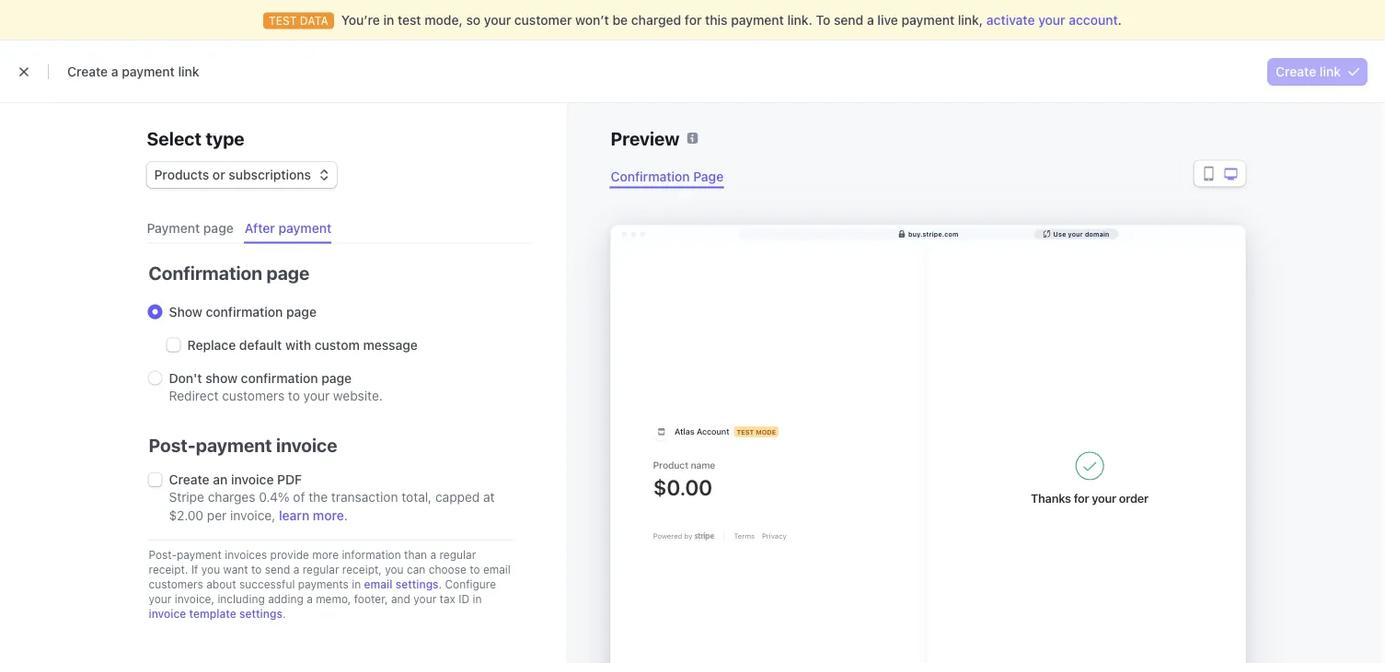 Task type: vqa. For each thing, say whether or not it's contained in the screenshot.
the rightmost Confirmation
yes



Task type: describe. For each thing, give the bounding box(es) containing it.
after payment button
[[237, 214, 343, 244]]

payments
[[298, 577, 349, 590]]

confirmation for confirmation page
[[611, 169, 690, 184]]

1 more from the top
[[313, 508, 344, 523]]

don't show confirmation page redirect customers to your website.
[[169, 370, 383, 403]]

link,
[[958, 12, 984, 28]]

a inside . configure your invoice, including adding a memo, footer, and your tax id in invoice template settings .
[[307, 592, 313, 605]]

payment up "create an invoice pdf"
[[196, 434, 272, 456]]

0 vertical spatial settings
[[396, 577, 439, 590]]

invoice, inside stripe charges 0.4% of the transaction total, capped at $2.00 per invoice,
[[230, 508, 276, 523]]

payment page button
[[140, 214, 245, 244]]

. configure your invoice, including adding a memo, footer, and your tax id in invoice template settings .
[[149, 577, 496, 620]]

default
[[239, 337, 282, 352]]

post-payment invoice
[[149, 434, 337, 456]]

your right 'activate'
[[1039, 12, 1066, 28]]

invoice, inside . configure your invoice, including adding a memo, footer, and your tax id in invoice template settings .
[[175, 592, 215, 605]]

mode,
[[425, 12, 463, 28]]

activate your account link
[[987, 12, 1119, 28]]

replace default with custom message
[[187, 337, 418, 352]]

$2.00
[[169, 508, 204, 523]]

than
[[404, 548, 427, 561]]

in inside . configure your invoice, including adding a memo, footer, and your tax id in invoice template settings .
[[473, 592, 482, 605]]

payment right live
[[902, 12, 955, 28]]

with
[[285, 337, 311, 352]]

tax
[[440, 592, 456, 605]]

invoice for payment
[[276, 434, 337, 456]]

payment right the this at the right of page
[[731, 12, 784, 28]]

invoice template settings link
[[149, 607, 283, 620]]

receipt,
[[342, 563, 382, 576]]

redirect
[[169, 388, 219, 403]]

total,
[[402, 489, 432, 505]]

link.
[[788, 12, 813, 28]]

be
[[613, 12, 628, 28]]

email inside post-payment invoices provide more information than a regular receipt. if you want to send a regular receipt, you can choose to email customers about successful payments in
[[483, 563, 511, 576]]

select type
[[147, 127, 245, 149]]

page inside button
[[203, 221, 234, 236]]

payment page
[[147, 221, 234, 236]]

learn more link
[[279, 508, 344, 523]]

for
[[685, 12, 702, 28]]

test
[[398, 12, 421, 28]]

footer,
[[354, 592, 388, 605]]

domain
[[1086, 230, 1110, 238]]

create an invoice pdf
[[169, 472, 302, 487]]

charged
[[632, 12, 682, 28]]

won't
[[576, 12, 609, 28]]

customers inside don't show confirmation page redirect customers to your website.
[[222, 388, 285, 403]]

confirmation inside don't show confirmation page redirect customers to your website.
[[241, 370, 318, 385]]

page
[[694, 169, 724, 184]]

template
[[189, 607, 236, 620]]

email settings
[[364, 577, 439, 590]]

1 horizontal spatial regular
[[440, 548, 476, 561]]

create a payment link
[[67, 64, 199, 79]]

products or subscriptions
[[154, 167, 311, 182]]

subscriptions
[[229, 167, 311, 182]]

1 vertical spatial regular
[[303, 563, 339, 576]]

post- for post-payment invoices provide more information than a regular receipt. if you want to send a regular receipt, you can choose to email customers about successful payments in
[[149, 548, 177, 561]]

create for create a payment link
[[67, 64, 108, 79]]

the
[[309, 489, 328, 505]]

learn
[[279, 508, 310, 523]]

this
[[706, 12, 728, 28]]

to
[[816, 12, 831, 28]]

adding
[[268, 592, 304, 605]]

payment inside button
[[279, 221, 332, 236]]

website.
[[333, 388, 383, 403]]

stripe
[[169, 489, 204, 505]]

or
[[213, 167, 225, 182]]

1 horizontal spatial send
[[834, 12, 864, 28]]

you're in test mode, so your customer won't be charged for this payment link. to send a live payment link, activate your account .
[[341, 12, 1122, 28]]

show
[[206, 370, 238, 385]]

so
[[466, 12, 481, 28]]

customer
[[515, 12, 572, 28]]

and
[[391, 592, 411, 605]]

1 link from the left
[[178, 64, 199, 79]]

your right so
[[484, 12, 511, 28]]

0 vertical spatial in
[[384, 12, 394, 28]]

payment link settings tab list
[[140, 214, 534, 244]]

about
[[206, 577, 236, 590]]

settings inside . configure your invoice, including adding a memo, footer, and your tax id in invoice template settings .
[[239, 607, 283, 620]]



Task type: locate. For each thing, give the bounding box(es) containing it.
page up replace default with custom message
[[286, 304, 317, 319]]

page inside don't show confirmation page redirect customers to your website.
[[322, 370, 352, 385]]

1 horizontal spatial invoice,
[[230, 508, 276, 523]]

your left website.
[[304, 388, 330, 403]]

in left test
[[384, 12, 394, 28]]

1 vertical spatial invoice,
[[175, 592, 215, 605]]

confirmation for confirmation page
[[149, 262, 262, 284]]

0 horizontal spatial send
[[265, 563, 290, 576]]

in right id
[[473, 592, 482, 605]]

payment right after
[[279, 221, 332, 236]]

message
[[363, 337, 418, 352]]

your right the use
[[1069, 230, 1084, 238]]

type
[[206, 127, 245, 149]]

0 horizontal spatial link
[[178, 64, 199, 79]]

2 you from the left
[[385, 563, 404, 576]]

a
[[867, 12, 875, 28], [111, 64, 118, 79], [430, 548, 437, 561], [293, 563, 300, 576], [307, 592, 313, 605]]

settings
[[396, 577, 439, 590], [239, 607, 283, 620]]

page down after payment button
[[267, 262, 310, 284]]

after payment
[[245, 221, 332, 236]]

customers down show
[[222, 388, 285, 403]]

0 horizontal spatial you
[[202, 563, 220, 576]]

0 vertical spatial regular
[[440, 548, 476, 561]]

products or subscriptions button
[[147, 158, 337, 188]]

of
[[293, 489, 305, 505]]

customers
[[222, 388, 285, 403], [149, 577, 203, 590]]

confirmation down 'preview'
[[611, 169, 690, 184]]

replace
[[187, 337, 236, 352]]

1 vertical spatial more
[[312, 548, 339, 561]]

live
[[878, 12, 899, 28]]

settings down 'can'
[[396, 577, 439, 590]]

your down receipt.
[[149, 592, 172, 605]]

1 vertical spatial settings
[[239, 607, 283, 620]]

2 vertical spatial in
[[473, 592, 482, 605]]

create inside button
[[1276, 64, 1317, 79]]

in inside post-payment invoices provide more information than a regular receipt. if you want to send a regular receipt, you can choose to email customers about successful payments in
[[352, 577, 361, 590]]

confirmation page
[[149, 262, 310, 284]]

2 more from the top
[[312, 548, 339, 561]]

successful
[[239, 577, 295, 590]]

0 vertical spatial post-
[[149, 434, 196, 456]]

1 horizontal spatial email
[[483, 563, 511, 576]]

0 vertical spatial more
[[313, 508, 344, 523]]

2 horizontal spatial invoice
[[276, 434, 337, 456]]

email
[[483, 563, 511, 576], [364, 577, 393, 590]]

payment
[[731, 12, 784, 28], [902, 12, 955, 28], [122, 64, 175, 79], [279, 221, 332, 236], [196, 434, 272, 456], [177, 548, 222, 561]]

id
[[459, 592, 470, 605]]

more inside post-payment invoices provide more information than a regular receipt. if you want to send a regular receipt, you can choose to email customers about successful payments in
[[312, 548, 339, 561]]

use
[[1054, 230, 1067, 238]]

2 horizontal spatial create
[[1276, 64, 1317, 79]]

2 horizontal spatial in
[[473, 592, 482, 605]]

customers down receipt.
[[149, 577, 203, 590]]

preview
[[611, 127, 680, 149]]

don't
[[169, 370, 202, 385]]

1 horizontal spatial settings
[[396, 577, 439, 590]]

account
[[1069, 12, 1119, 28]]

information
[[342, 548, 401, 561]]

pdf
[[277, 472, 302, 487]]

settings down including
[[239, 607, 283, 620]]

invoice,
[[230, 508, 276, 523], [175, 592, 215, 605]]

1 vertical spatial email
[[364, 577, 393, 590]]

your left tax
[[414, 592, 437, 605]]

products
[[154, 167, 209, 182]]

1 horizontal spatial confirmation
[[611, 169, 690, 184]]

to
[[288, 388, 300, 403], [251, 563, 262, 576], [470, 563, 480, 576]]

0 horizontal spatial in
[[352, 577, 361, 590]]

receipt.
[[149, 563, 188, 576]]

post-
[[149, 434, 196, 456], [149, 548, 177, 561]]

confirmation page button
[[611, 166, 735, 188]]

create for create link
[[1276, 64, 1317, 79]]

send
[[834, 12, 864, 28], [265, 563, 290, 576]]

to down 'invoices'
[[251, 563, 262, 576]]

you're
[[341, 12, 380, 28]]

create link button
[[1269, 58, 1367, 85]]

including
[[218, 592, 265, 605]]

more down 'the'
[[313, 508, 344, 523]]

0 horizontal spatial email
[[364, 577, 393, 590]]

2 post- from the top
[[149, 548, 177, 561]]

invoice inside . configure your invoice, including adding a memo, footer, and your tax id in invoice template settings .
[[149, 607, 186, 620]]

1 vertical spatial post-
[[149, 548, 177, 561]]

you up email settings link
[[385, 563, 404, 576]]

2 link from the left
[[1320, 64, 1342, 79]]

0 vertical spatial email
[[483, 563, 511, 576]]

invoice
[[276, 434, 337, 456], [231, 472, 274, 487], [149, 607, 186, 620]]

0 horizontal spatial regular
[[303, 563, 339, 576]]

post- up stripe
[[149, 434, 196, 456]]

2 horizontal spatial to
[[470, 563, 480, 576]]

if
[[191, 563, 198, 576]]

1 vertical spatial invoice
[[231, 472, 274, 487]]

1 post- from the top
[[149, 434, 196, 456]]

learn more .
[[279, 508, 348, 523]]

confirmation page
[[611, 169, 724, 184]]

you
[[202, 563, 220, 576], [385, 563, 404, 576]]

confirmation
[[611, 169, 690, 184], [149, 262, 262, 284]]

2 vertical spatial invoice
[[149, 607, 186, 620]]

create link
[[1276, 64, 1342, 79]]

1 horizontal spatial in
[[384, 12, 394, 28]]

your inside button
[[1069, 230, 1084, 238]]

invoice for an
[[231, 472, 274, 487]]

custom
[[315, 337, 360, 352]]

create
[[67, 64, 108, 79], [1276, 64, 1317, 79], [169, 472, 210, 487]]

send right to
[[834, 12, 864, 28]]

confirmation up show
[[149, 262, 262, 284]]

buy.stripe.com
[[909, 230, 959, 238]]

0.4%
[[259, 489, 290, 505]]

link inside create link button
[[1320, 64, 1342, 79]]

0 vertical spatial invoice
[[276, 434, 337, 456]]

capped
[[436, 489, 480, 505]]

1 horizontal spatial to
[[288, 388, 300, 403]]

create for create an invoice pdf
[[169, 472, 210, 487]]

0 vertical spatial customers
[[222, 388, 285, 403]]

charges
[[208, 489, 255, 505]]

payment up select
[[122, 64, 175, 79]]

1 vertical spatial in
[[352, 577, 361, 590]]

to down the with at bottom
[[288, 388, 300, 403]]

invoice, down charges
[[230, 508, 276, 523]]

invoice up charges
[[231, 472, 274, 487]]

provide
[[270, 548, 309, 561]]

email settings link
[[364, 577, 439, 590]]

0 horizontal spatial to
[[251, 563, 262, 576]]

configure
[[445, 577, 496, 590]]

0 vertical spatial invoice,
[[230, 508, 276, 523]]

payment inside post-payment invoices provide more information than a regular receipt. if you want to send a regular receipt, you can choose to email customers about successful payments in
[[177, 548, 222, 561]]

page left after
[[203, 221, 234, 236]]

regular
[[440, 548, 476, 561], [303, 563, 339, 576]]

at
[[484, 489, 495, 505]]

show confirmation page
[[169, 304, 317, 319]]

1 vertical spatial confirmation
[[241, 370, 318, 385]]

memo,
[[316, 592, 351, 605]]

use your domain
[[1054, 230, 1110, 238]]

post- up receipt.
[[149, 548, 177, 561]]

select
[[147, 127, 202, 149]]

1 horizontal spatial invoice
[[231, 472, 274, 487]]

you right if
[[202, 563, 220, 576]]

0 horizontal spatial confirmation
[[149, 262, 262, 284]]

in down 'receipt,' at the bottom left of the page
[[352, 577, 361, 590]]

want
[[223, 563, 248, 576]]

invoice, up template
[[175, 592, 215, 605]]

0 horizontal spatial customers
[[149, 577, 203, 590]]

transaction
[[331, 489, 398, 505]]

invoices
[[225, 548, 267, 561]]

after
[[245, 221, 275, 236]]

use your domain button
[[1035, 229, 1119, 239]]

0 vertical spatial confirmation
[[611, 169, 690, 184]]

regular up choose
[[440, 548, 476, 561]]

0 horizontal spatial invoice,
[[175, 592, 215, 605]]

confirmation up 'default'
[[206, 304, 283, 319]]

regular up payments
[[303, 563, 339, 576]]

can
[[407, 563, 426, 576]]

to up configure
[[470, 563, 480, 576]]

1 horizontal spatial you
[[385, 563, 404, 576]]

confirmation down the with at bottom
[[241, 370, 318, 385]]

confirmation inside button
[[611, 169, 690, 184]]

1 horizontal spatial create
[[169, 472, 210, 487]]

send up successful
[[265, 563, 290, 576]]

1 horizontal spatial link
[[1320, 64, 1342, 79]]

customers inside post-payment invoices provide more information than a regular receipt. if you want to send a regular receipt, you can choose to email customers about successful payments in
[[149, 577, 203, 590]]

per
[[207, 508, 227, 523]]

1 vertical spatial confirmation
[[149, 262, 262, 284]]

post- inside post-payment invoices provide more information than a regular receipt. if you want to send a regular receipt, you can choose to email customers about successful payments in
[[149, 548, 177, 561]]

0 vertical spatial confirmation
[[206, 304, 283, 319]]

payment up if
[[177, 548, 222, 561]]

email up configure
[[483, 563, 511, 576]]

1 vertical spatial customers
[[149, 577, 203, 590]]

payment
[[147, 221, 200, 236]]

more up payments
[[312, 548, 339, 561]]

invoice up pdf
[[276, 434, 337, 456]]

your
[[484, 12, 511, 28], [1039, 12, 1066, 28], [1069, 230, 1084, 238], [304, 388, 330, 403], [149, 592, 172, 605], [414, 592, 437, 605]]

0 vertical spatial send
[[834, 12, 864, 28]]

your inside don't show confirmation page redirect customers to your website.
[[304, 388, 330, 403]]

1 horizontal spatial customers
[[222, 388, 285, 403]]

page
[[203, 221, 234, 236], [267, 262, 310, 284], [286, 304, 317, 319], [322, 370, 352, 385]]

0 horizontal spatial invoice
[[149, 607, 186, 620]]

0 horizontal spatial create
[[67, 64, 108, 79]]

1 you from the left
[[202, 563, 220, 576]]

invoice down receipt.
[[149, 607, 186, 620]]

stripe charges 0.4% of the transaction total, capped at $2.00 per invoice,
[[169, 489, 495, 523]]

to inside don't show confirmation page redirect customers to your website.
[[288, 388, 300, 403]]

email up the footer, at the left
[[364, 577, 393, 590]]

show
[[169, 304, 202, 319]]

post-payment invoices provide more information than a regular receipt. if you want to send a regular receipt, you can choose to email customers about successful payments in
[[149, 548, 511, 590]]

send inside post-payment invoices provide more information than a regular receipt. if you want to send a regular receipt, you can choose to email customers about successful payments in
[[265, 563, 290, 576]]

an
[[213, 472, 228, 487]]

activate
[[987, 12, 1036, 28]]

1 vertical spatial send
[[265, 563, 290, 576]]

post- for post-payment invoice
[[149, 434, 196, 456]]

page up website.
[[322, 370, 352, 385]]

choose
[[429, 563, 467, 576]]

0 horizontal spatial settings
[[239, 607, 283, 620]]

.
[[1119, 12, 1122, 28], [344, 508, 348, 523], [439, 577, 442, 590], [283, 607, 286, 620]]



